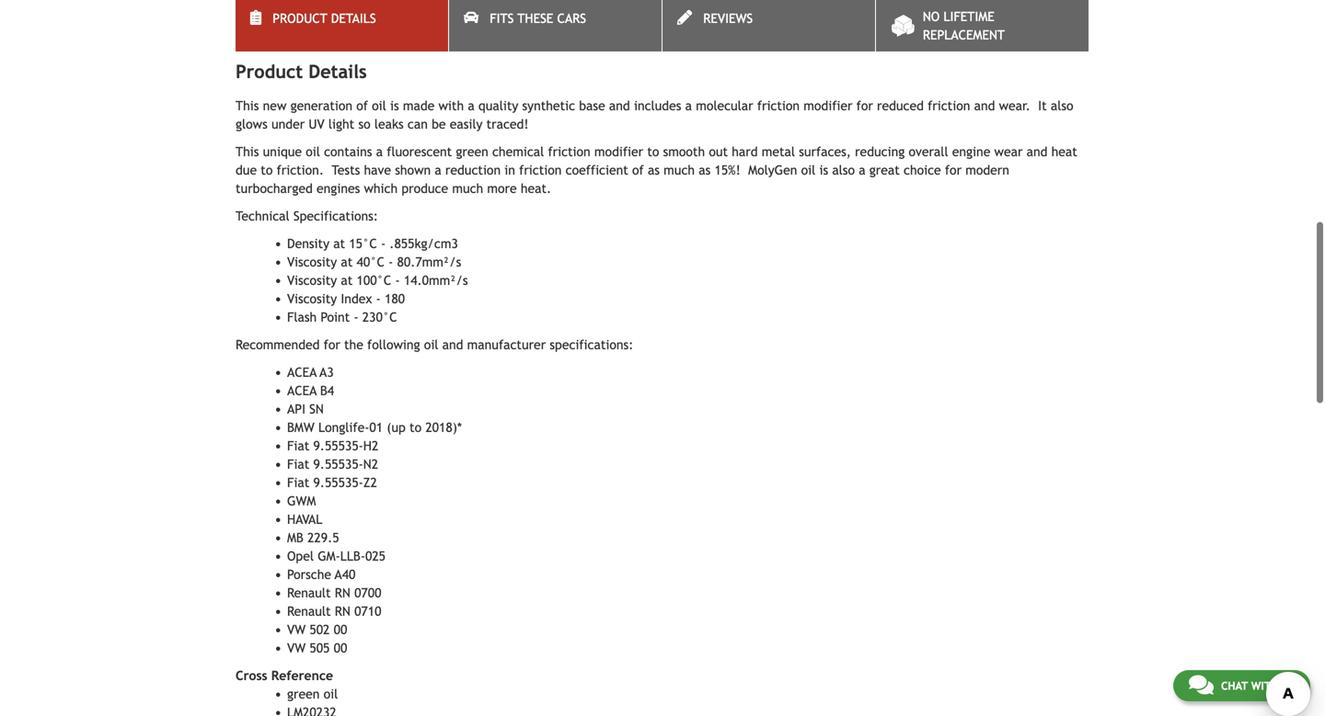 Task type: locate. For each thing, give the bounding box(es) containing it.
0 vertical spatial viscosity
[[287, 255, 337, 270]]

comments image
[[1189, 675, 1214, 697]]

0 vertical spatial product details
[[273, 11, 376, 26]]

1 vertical spatial details
[[309, 61, 367, 83]]

2 vertical spatial viscosity
[[287, 292, 337, 307]]

with
[[439, 99, 464, 113], [1251, 680, 1278, 693]]

is inside this new generation of oil is made with a quality synthetic base and includes a molecular friction modifier for reduced friction and wear.  it also glows under uv light so leaks can be easily traced!
[[390, 99, 399, 113]]

0 vertical spatial rn
[[335, 586, 351, 601]]

smooth
[[663, 145, 705, 159]]

this inside the this unique oil contains a fluorescent green chemical friction modifier to smooth out hard metal surfaces, reducing overall engine wear and heat due to friction.  tests have shown a reduction in friction coefficient of as much as 15%!  molygen oil is also a great choice for modern turbocharged engines which produce much more heat.
[[236, 145, 259, 159]]

so
[[358, 117, 371, 132]]

1 vertical spatial vw
[[287, 642, 306, 656]]

to inside acea a3 acea b4 api sn bmw longlife-01 (up to 2018)* fiat 9.55535-h2 fiat 9.55535-n2 fiat 9.55535-z2 gwm haval mb 229.5 opel gm-llb-025 porsche a40 renault rn 0700 renault rn 0710 vw 502 00 vw 505 00
[[410, 421, 422, 435]]

specifications:
[[293, 209, 378, 224]]

of up so
[[356, 99, 368, 113]]

fluorescent
[[387, 145, 452, 159]]

9.55535- down longlife-
[[313, 439, 363, 454]]

modifier
[[594, 145, 643, 159]]

product details link
[[236, 0, 448, 52]]

with up be
[[439, 99, 464, 113]]

9.55535- down the n2
[[313, 476, 363, 491]]

is
[[390, 99, 399, 113], [819, 163, 828, 178]]

2 renault from the top
[[287, 605, 331, 620]]

to up turbocharged
[[261, 163, 273, 178]]

1 horizontal spatial also
[[1051, 99, 1074, 113]]

to right (up
[[410, 421, 422, 435]]

- up 180 on the left of page
[[395, 273, 400, 288]]

2 vertical spatial 9.55535-
[[313, 476, 363, 491]]

much down reduction
[[452, 181, 483, 196]]

1 horizontal spatial green
[[456, 145, 488, 159]]

for inside the this unique oil contains a fluorescent green chemical friction modifier to smooth out hard metal surfaces, reducing overall engine wear and heat due to friction.  tests have shown a reduction in friction coefficient of as much as 15%!  molygen oil is also a great choice for modern turbocharged engines which produce much more heat.
[[945, 163, 962, 178]]

base and
[[579, 99, 630, 113]]

1 as from the left
[[648, 163, 660, 178]]

2 9.55535- from the top
[[313, 458, 363, 472]]

0 horizontal spatial of
[[356, 99, 368, 113]]

0710
[[354, 605, 381, 620]]

1 fiat from the top
[[287, 439, 309, 454]]

renault
[[287, 586, 331, 601], [287, 605, 331, 620]]

to left smooth
[[647, 145, 659, 159]]

9.55535- up z2
[[313, 458, 363, 472]]

0 vertical spatial for
[[945, 163, 962, 178]]

1 this from the top
[[236, 99, 259, 113]]

2 this from the top
[[236, 145, 259, 159]]

oil up leaks
[[372, 99, 386, 113]]

is down surfaces,
[[819, 163, 828, 178]]

2 viscosity from the top
[[287, 273, 337, 288]]

this up due
[[236, 145, 259, 159]]

1 horizontal spatial and
[[974, 99, 995, 113]]

of inside the this unique oil contains a fluorescent green chemical friction modifier to smooth out hard metal surfaces, reducing overall engine wear and heat due to friction.  tests have shown a reduction in friction coefficient of as much as 15%!  molygen oil is also a great choice for modern turbocharged engines which produce much more heat.
[[632, 163, 644, 178]]

at left 15°c at the left top of page
[[333, 237, 345, 251]]

and left heat
[[1027, 145, 1048, 159]]

0 vertical spatial of
[[356, 99, 368, 113]]

to
[[647, 145, 659, 159], [261, 163, 273, 178], [410, 421, 422, 435]]

bmw
[[287, 421, 315, 435]]

choice
[[904, 163, 941, 178]]

1 renault from the top
[[287, 586, 331, 601]]

1 vertical spatial also
[[832, 163, 855, 178]]

80.7mm²/s
[[397, 255, 461, 270]]

green inside the this unique oil contains a fluorescent green chemical friction modifier to smooth out hard metal surfaces, reducing overall engine wear and heat due to friction.  tests have shown a reduction in friction coefficient of as much as 15%!  molygen oil is also a great choice for modern turbocharged engines which produce much more heat.
[[456, 145, 488, 159]]

0 horizontal spatial as
[[648, 163, 660, 178]]

these
[[518, 11, 553, 26]]

0 vertical spatial green
[[456, 145, 488, 159]]

1 vertical spatial with
[[1251, 680, 1278, 693]]

and left wear.
[[974, 99, 995, 113]]

technical specifications:
[[236, 209, 382, 224]]

1 horizontal spatial with
[[1251, 680, 1278, 693]]

this up the glows
[[236, 99, 259, 113]]

1 vertical spatial viscosity
[[287, 273, 337, 288]]

cross
[[236, 669, 267, 684]]

2 horizontal spatial and
[[1027, 145, 1048, 159]]

0 vertical spatial with
[[439, 99, 464, 113]]

light
[[328, 117, 355, 132]]

2 vertical spatial at
[[341, 273, 353, 288]]

0 vertical spatial to
[[647, 145, 659, 159]]

modifier for
[[804, 99, 873, 113]]

1 horizontal spatial much
[[664, 163, 695, 178]]

1 horizontal spatial as
[[699, 163, 711, 178]]

0 horizontal spatial with
[[439, 99, 464, 113]]

3 9.55535- from the top
[[313, 476, 363, 491]]

0 vertical spatial much
[[664, 163, 695, 178]]

1 vertical spatial is
[[819, 163, 828, 178]]

green down reference
[[287, 688, 320, 702]]

00 right 502
[[334, 623, 347, 638]]

0 vertical spatial 9.55535-
[[313, 439, 363, 454]]

gm-
[[318, 550, 340, 564]]

acea left a3
[[287, 366, 317, 380]]

includes
[[634, 99, 681, 113]]

much down smooth
[[664, 163, 695, 178]]

0 vertical spatial acea
[[287, 366, 317, 380]]

shown
[[395, 163, 431, 178]]

be
[[432, 117, 446, 132]]

0 vertical spatial also
[[1051, 99, 1074, 113]]

flash
[[287, 310, 317, 325]]

0 horizontal spatial green
[[287, 688, 320, 702]]

0 vertical spatial this
[[236, 99, 259, 113]]

friction
[[757, 99, 800, 113], [928, 99, 970, 113], [548, 145, 591, 159], [519, 163, 562, 178]]

1 horizontal spatial to
[[410, 421, 422, 435]]

acea a3 acea b4 api sn bmw longlife-01 (up to 2018)* fiat 9.55535-h2 fiat 9.55535-n2 fiat 9.55535-z2 gwm haval mb 229.5 opel gm-llb-025 porsche a40 renault rn 0700 renault rn 0710 vw 502 00 vw 505 00
[[287, 366, 462, 656]]

0 horizontal spatial for
[[324, 338, 340, 353]]

engines
[[317, 181, 360, 196]]

0 vertical spatial 00
[[334, 623, 347, 638]]

viscosity
[[287, 255, 337, 270], [287, 273, 337, 288], [287, 292, 337, 307]]

1 vertical spatial acea
[[287, 384, 317, 399]]

1 vertical spatial of
[[632, 163, 644, 178]]

renault down porsche
[[287, 586, 331, 601]]

for left 'the'
[[324, 338, 340, 353]]

rn
[[335, 586, 351, 601], [335, 605, 351, 620]]

1 vertical spatial 9.55535-
[[313, 458, 363, 472]]

leaks
[[374, 117, 404, 132]]

1 vertical spatial renault
[[287, 605, 331, 620]]

z2
[[363, 476, 377, 491]]

oil right "following" at the top of the page
[[424, 338, 438, 353]]

at
[[333, 237, 345, 251], [341, 255, 353, 270], [341, 273, 353, 288]]

0 vertical spatial is
[[390, 99, 399, 113]]

1 vw from the top
[[287, 623, 306, 638]]

lifetime
[[944, 9, 995, 24]]

product details
[[273, 11, 376, 26], [236, 61, 367, 83]]

0 vertical spatial and
[[974, 99, 995, 113]]

2 vertical spatial fiat
[[287, 476, 309, 491]]

rn down a40
[[335, 586, 351, 601]]

with inside this new generation of oil is made with a quality synthetic base and includes a molecular friction modifier for reduced friction and wear.  it also glows under uv light so leaks can be easily traced!
[[439, 99, 464, 113]]

at up index
[[341, 273, 353, 288]]

details
[[331, 11, 376, 26], [309, 61, 367, 83]]

0 vertical spatial product
[[273, 11, 327, 26]]

3 viscosity from the top
[[287, 292, 337, 307]]

sn
[[309, 402, 324, 417]]

2 horizontal spatial to
[[647, 145, 659, 159]]

for down engine
[[945, 163, 962, 178]]

product up generation
[[273, 11, 327, 26]]

0 horizontal spatial to
[[261, 163, 273, 178]]

is up leaks
[[390, 99, 399, 113]]

product up new at the left of the page
[[236, 61, 303, 83]]

for
[[945, 163, 962, 178], [324, 338, 340, 353]]

1 vertical spatial and
[[1027, 145, 1048, 159]]

vw left 502
[[287, 623, 306, 638]]

with left us
[[1251, 680, 1278, 693]]

uv
[[309, 117, 325, 132]]

great
[[869, 163, 900, 178]]

0 horizontal spatial also
[[832, 163, 855, 178]]

which
[[364, 181, 398, 196]]

and left manufacturer
[[442, 338, 463, 353]]

- left 180 on the left of page
[[376, 292, 381, 307]]

b4
[[320, 384, 334, 399]]

0 horizontal spatial much
[[452, 181, 483, 196]]

green up reduction
[[456, 145, 488, 159]]

rn left 0710
[[335, 605, 351, 620]]

as left 15%!
[[699, 163, 711, 178]]

oil
[[372, 99, 386, 113], [306, 145, 320, 159], [801, 163, 816, 178], [424, 338, 438, 353], [324, 688, 338, 702]]

engine
[[952, 145, 991, 159]]

acea up 'api'
[[287, 384, 317, 399]]

at left 40°c
[[341, 255, 353, 270]]

this for this new generation of oil is made with a quality synthetic base and includes a molecular friction modifier for reduced friction and wear.  it also glows under uv light so leaks can be easily traced!
[[236, 99, 259, 113]]

1 vertical spatial rn
[[335, 605, 351, 620]]

reviews
[[703, 11, 753, 26]]

1 vertical spatial fiat
[[287, 458, 309, 472]]

this inside this new generation of oil is made with a quality synthetic base and includes a molecular friction modifier for reduced friction and wear.  it also glows under uv light so leaks can be easily traced!
[[236, 99, 259, 113]]

1 vertical spatial 00
[[334, 642, 347, 656]]

friction right reduced
[[928, 99, 970, 113]]

- down index
[[354, 310, 359, 325]]

acea
[[287, 366, 317, 380], [287, 384, 317, 399]]

density
[[287, 237, 329, 251]]

0 vertical spatial fiat
[[287, 439, 309, 454]]

oil up friction.
[[306, 145, 320, 159]]

reduction
[[445, 163, 501, 178]]

a up produce
[[435, 163, 441, 178]]

replacement
[[923, 28, 1005, 42]]

manufacturer
[[467, 338, 546, 353]]

2 rn from the top
[[335, 605, 351, 620]]

of
[[356, 99, 368, 113], [632, 163, 644, 178]]

synthetic
[[522, 99, 575, 113]]

- right 15°c at the left top of page
[[381, 237, 386, 251]]

1 horizontal spatial for
[[945, 163, 962, 178]]

reducing
[[855, 145, 905, 159]]

1 horizontal spatial is
[[819, 163, 828, 178]]

a up easily
[[468, 99, 475, 113]]

00 right 505
[[334, 642, 347, 656]]

vw left 505
[[287, 642, 306, 656]]

0 horizontal spatial is
[[390, 99, 399, 113]]

0 vertical spatial renault
[[287, 586, 331, 601]]

can
[[408, 117, 428, 132]]

fits these cars
[[490, 11, 586, 26]]

-
[[381, 237, 386, 251], [389, 255, 393, 270], [395, 273, 400, 288], [376, 292, 381, 307], [354, 310, 359, 325]]

of down modifier
[[632, 163, 644, 178]]

vw
[[287, 623, 306, 638], [287, 642, 306, 656]]

2 as from the left
[[699, 163, 711, 178]]

1 vertical spatial this
[[236, 145, 259, 159]]

1 vertical spatial much
[[452, 181, 483, 196]]

2 vertical spatial to
[[410, 421, 422, 435]]

fits
[[490, 11, 514, 26]]

density at 15°c - .855kg/cm3 viscosity at 40°c - 80.7mm²/s viscosity at 100°c - 14.0mm²/s viscosity index - 180 flash point - 230°c
[[287, 237, 468, 325]]

1 vertical spatial for
[[324, 338, 340, 353]]

turbocharged
[[236, 181, 313, 196]]

1 horizontal spatial of
[[632, 163, 644, 178]]

a
[[468, 99, 475, 113], [685, 99, 692, 113], [376, 145, 383, 159], [435, 163, 441, 178], [859, 163, 866, 178]]

2 vertical spatial and
[[442, 338, 463, 353]]

also down surfaces,
[[832, 163, 855, 178]]

2 vw from the top
[[287, 642, 306, 656]]

and
[[974, 99, 995, 113], [1027, 145, 1048, 159], [442, 338, 463, 353]]

renault up 502
[[287, 605, 331, 620]]

longlife-
[[318, 421, 369, 435]]

0 vertical spatial vw
[[287, 623, 306, 638]]

also up heat
[[1051, 99, 1074, 113]]

modern
[[966, 163, 1009, 178]]

generation
[[290, 99, 353, 113]]

this for this unique oil contains a fluorescent green chemical friction modifier to smooth out hard metal surfaces, reducing overall engine wear and heat due to friction.  tests have shown a reduction in friction coefficient of as much as 15%!  molygen oil is also a great choice for modern turbocharged engines which produce much more heat.
[[236, 145, 259, 159]]

15%!
[[715, 163, 741, 178]]

0 vertical spatial at
[[333, 237, 345, 251]]

due
[[236, 163, 257, 178]]

as down this new generation of oil is made with a quality synthetic base and includes a molecular friction modifier for reduced friction and wear.  it also glows under uv light so leaks can be easily traced!
[[648, 163, 660, 178]]

01
[[369, 421, 383, 435]]

(up
[[387, 421, 406, 435]]

easily
[[450, 117, 483, 132]]

1 viscosity from the top
[[287, 255, 337, 270]]

00
[[334, 623, 347, 638], [334, 642, 347, 656]]



Task type: describe. For each thing, give the bounding box(es) containing it.
index
[[341, 292, 372, 307]]

haval
[[287, 513, 322, 527]]

n2
[[363, 458, 378, 472]]

and inside the this unique oil contains a fluorescent green chemical friction modifier to smooth out hard metal surfaces, reducing overall engine wear and heat due to friction.  tests have shown a reduction in friction coefficient of as much as 15%!  molygen oil is also a great choice for modern turbocharged engines which produce much more heat.
[[1027, 145, 1048, 159]]

in
[[505, 163, 515, 178]]

following
[[367, 338, 420, 353]]

friction.
[[277, 163, 324, 178]]

cars
[[557, 11, 586, 26]]

chat
[[1221, 680, 1248, 693]]

to for out
[[647, 145, 659, 159]]

a3
[[320, 366, 334, 380]]

reviews link
[[663, 0, 875, 52]]

contains
[[324, 145, 372, 159]]

coefficient
[[566, 163, 628, 178]]

2018)*
[[425, 421, 462, 435]]

3 fiat from the top
[[287, 476, 309, 491]]

1 vertical spatial green
[[287, 688, 320, 702]]

chat with us
[[1221, 680, 1295, 693]]

surfaces,
[[799, 145, 851, 159]]

502
[[310, 623, 330, 638]]

1 vertical spatial at
[[341, 255, 353, 270]]

2 00 from the top
[[334, 642, 347, 656]]

more
[[487, 181, 517, 196]]

out
[[709, 145, 728, 159]]

heat
[[1052, 145, 1078, 159]]

1 vertical spatial product details
[[236, 61, 367, 83]]

a right includes on the top
[[685, 99, 692, 113]]

14.0mm²/s
[[404, 273, 468, 288]]

1 9.55535- from the top
[[313, 439, 363, 454]]

gwm
[[287, 494, 316, 509]]

h2
[[363, 439, 379, 454]]

to for fiat
[[410, 421, 422, 435]]

specifications:
[[550, 338, 634, 353]]

229.5
[[307, 531, 339, 546]]

2 fiat from the top
[[287, 458, 309, 472]]

us
[[1282, 680, 1295, 693]]

0 horizontal spatial and
[[442, 338, 463, 353]]

chemical
[[492, 145, 544, 159]]

reference
[[271, 669, 333, 684]]

wear.
[[999, 99, 1031, 113]]

025
[[365, 550, 386, 564]]

.855kg/cm3
[[390, 237, 458, 251]]

the
[[344, 338, 363, 353]]

overall
[[909, 145, 948, 159]]

- right 40°c
[[389, 255, 393, 270]]

a up the have
[[376, 145, 383, 159]]

opel
[[287, 550, 314, 564]]

2 acea from the top
[[287, 384, 317, 399]]

have
[[364, 163, 391, 178]]

505
[[310, 642, 330, 656]]

friction up metal
[[757, 99, 800, 113]]

oil inside this new generation of oil is made with a quality synthetic base and includes a molecular friction modifier for reduced friction and wear.  it also glows under uv light so leaks can be easily traced!
[[372, 99, 386, 113]]

a40
[[335, 568, 356, 583]]

friction up heat.
[[519, 163, 562, 178]]

no
[[923, 9, 940, 24]]

1 vertical spatial product
[[236, 61, 303, 83]]

1 vertical spatial to
[[261, 163, 273, 178]]

180
[[385, 292, 405, 307]]

0 vertical spatial details
[[331, 11, 376, 26]]

also inside this new generation of oil is made with a quality synthetic base and includes a molecular friction modifier for reduced friction and wear.  it also glows under uv light so leaks can be easily traced!
[[1051, 99, 1074, 113]]

metal
[[762, 145, 795, 159]]

15°c
[[349, 237, 377, 251]]

under
[[271, 117, 305, 132]]

oil down surfaces,
[[801, 163, 816, 178]]

wear
[[994, 145, 1023, 159]]

recommended
[[236, 338, 320, 353]]

new
[[263, 99, 287, 113]]

made
[[403, 99, 435, 113]]

glows
[[236, 117, 268, 132]]

hard
[[732, 145, 758, 159]]

heat.
[[521, 181, 551, 196]]

also inside the this unique oil contains a fluorescent green chemical friction modifier to smooth out hard metal surfaces, reducing overall engine wear and heat due to friction.  tests have shown a reduction in friction coefficient of as much as 15%!  molygen oil is also a great choice for modern turbocharged engines which produce much more heat.
[[832, 163, 855, 178]]

quality
[[478, 99, 518, 113]]

a left great
[[859, 163, 866, 178]]

green oil
[[287, 688, 338, 702]]

chat with us link
[[1173, 671, 1311, 702]]

is inside the this unique oil contains a fluorescent green chemical friction modifier to smooth out hard metal surfaces, reducing overall engine wear and heat due to friction.  tests have shown a reduction in friction coefficient of as much as 15%!  molygen oil is also a great choice for modern turbocharged engines which produce much more heat.
[[819, 163, 828, 178]]

produce
[[402, 181, 448, 196]]

1 acea from the top
[[287, 366, 317, 380]]

40°c
[[357, 255, 385, 270]]

0700
[[354, 586, 381, 601]]

cross reference
[[236, 669, 333, 684]]

1 rn from the top
[[335, 586, 351, 601]]

llb-
[[340, 550, 365, 564]]

1 00 from the top
[[334, 623, 347, 638]]

fits these cars link
[[449, 0, 662, 52]]

100°c
[[357, 273, 391, 288]]

and inside this new generation of oil is made with a quality synthetic base and includes a molecular friction modifier for reduced friction and wear.  it also glows under uv light so leaks can be easily traced!
[[974, 99, 995, 113]]

oil down reference
[[324, 688, 338, 702]]

friction up coefficient at top
[[548, 145, 591, 159]]

technical
[[236, 209, 290, 224]]

unique
[[263, 145, 302, 159]]

of inside this new generation of oil is made with a quality synthetic base and includes a molecular friction modifier for reduced friction and wear.  it also glows under uv light so leaks can be easily traced!
[[356, 99, 368, 113]]

no lifetime replacement link
[[876, 0, 1089, 52]]

molecular
[[696, 99, 753, 113]]

api
[[287, 402, 306, 417]]



Task type: vqa. For each thing, say whether or not it's contained in the screenshot.
ES#4430806 - 32132-2 - RSS+ Coilover System - Ultimate coil over for the motorsport enthusiast - Completely adjustable - H&R - Audi image
no



